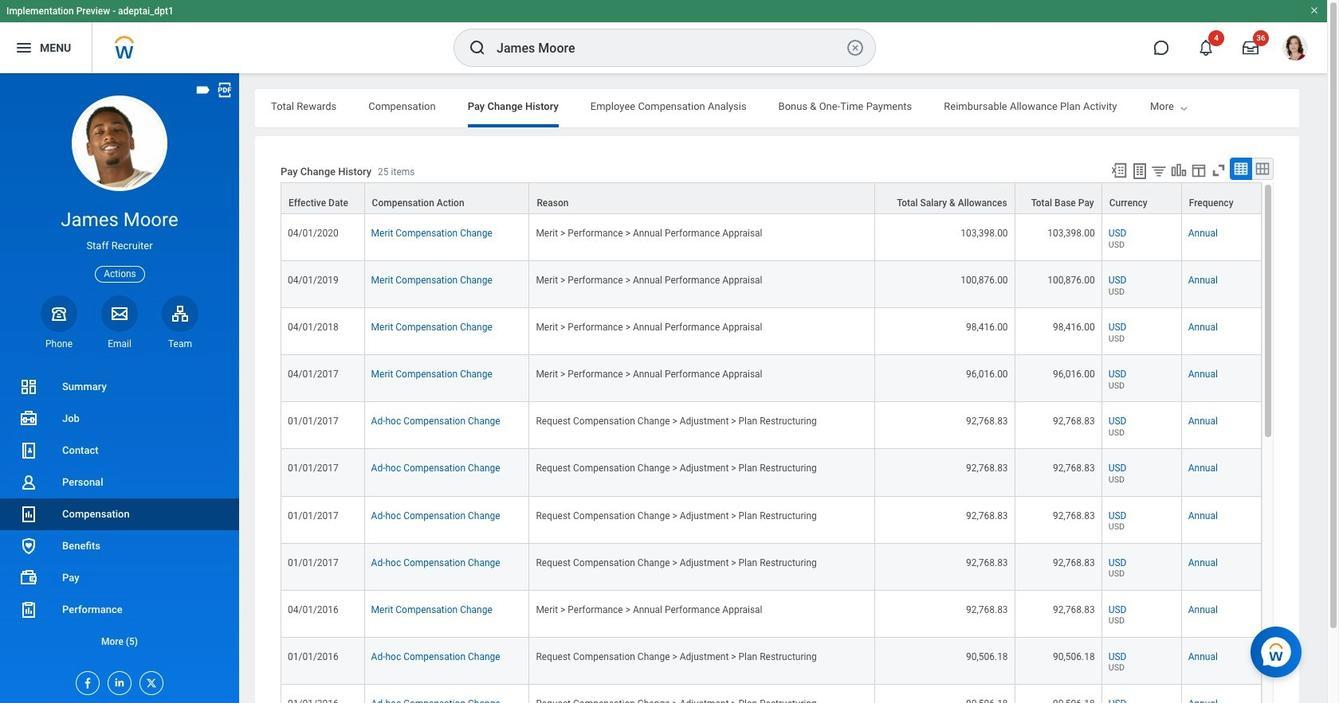 Task type: vqa. For each thing, say whether or not it's contained in the screenshot.
1st row from the bottom
yes



Task type: locate. For each thing, give the bounding box(es) containing it.
9 row from the top
[[281, 544, 1262, 591]]

click to view/edit grid preferences image
[[1190, 162, 1208, 179]]

banner
[[0, 0, 1327, 73]]

profile logan mcneil image
[[1283, 35, 1308, 64]]

team james moore element
[[162, 338, 199, 351]]

4 row from the top
[[281, 309, 1262, 356]]

10 row from the top
[[281, 591, 1262, 638]]

list
[[0, 371, 239, 658]]

summary image
[[19, 378, 38, 397]]

toolbar
[[1103, 158, 1274, 183]]

inbox large image
[[1243, 40, 1259, 56]]

phone image
[[48, 304, 70, 323]]

11 row from the top
[[281, 638, 1262, 685]]

pay image
[[19, 569, 38, 588]]

6 row from the top
[[281, 403, 1262, 450]]

select to filter grid data image
[[1150, 163, 1168, 179]]

mail image
[[110, 304, 129, 323]]

tag image
[[195, 81, 212, 99]]

navigation pane region
[[0, 73, 239, 704]]

Search Workday  search field
[[497, 30, 843, 65]]

contact image
[[19, 442, 38, 461]]

view team image
[[171, 304, 190, 323]]

justify image
[[14, 38, 33, 57]]

3 row from the top
[[281, 262, 1262, 309]]

email james moore element
[[101, 338, 138, 351]]

linkedin image
[[108, 673, 126, 690]]

benefits image
[[19, 537, 38, 556]]

notifications large image
[[1198, 40, 1214, 56]]

facebook image
[[77, 673, 94, 690]]

performance image
[[19, 601, 38, 620]]

12 row from the top
[[281, 685, 1262, 704]]

view worker - expand/collapse chart image
[[1170, 162, 1188, 179]]

tab list
[[255, 89, 1299, 128]]

search image
[[468, 38, 487, 57]]

table image
[[1233, 161, 1249, 177]]

row
[[281, 183, 1262, 215], [281, 215, 1262, 262], [281, 262, 1262, 309], [281, 309, 1262, 356], [281, 356, 1262, 403], [281, 403, 1262, 450], [281, 450, 1262, 497], [281, 497, 1262, 544], [281, 544, 1262, 591], [281, 591, 1262, 638], [281, 638, 1262, 685], [281, 685, 1262, 704]]

export to worksheets image
[[1130, 162, 1150, 181]]



Task type: describe. For each thing, give the bounding box(es) containing it.
job image
[[19, 410, 38, 429]]

1 row from the top
[[281, 183, 1262, 215]]

2 row from the top
[[281, 215, 1262, 262]]

x circle image
[[846, 38, 865, 57]]

phone james moore element
[[41, 338, 77, 351]]

compensation image
[[19, 505, 38, 525]]

expand table image
[[1255, 161, 1271, 177]]

7 row from the top
[[281, 450, 1262, 497]]

close environment banner image
[[1310, 6, 1319, 15]]

view printable version (pdf) image
[[216, 81, 234, 99]]

fullscreen image
[[1210, 162, 1228, 179]]

personal image
[[19, 474, 38, 493]]

5 row from the top
[[281, 356, 1262, 403]]

export to excel image
[[1111, 162, 1128, 179]]

x image
[[140, 673, 158, 690]]

8 row from the top
[[281, 497, 1262, 544]]



